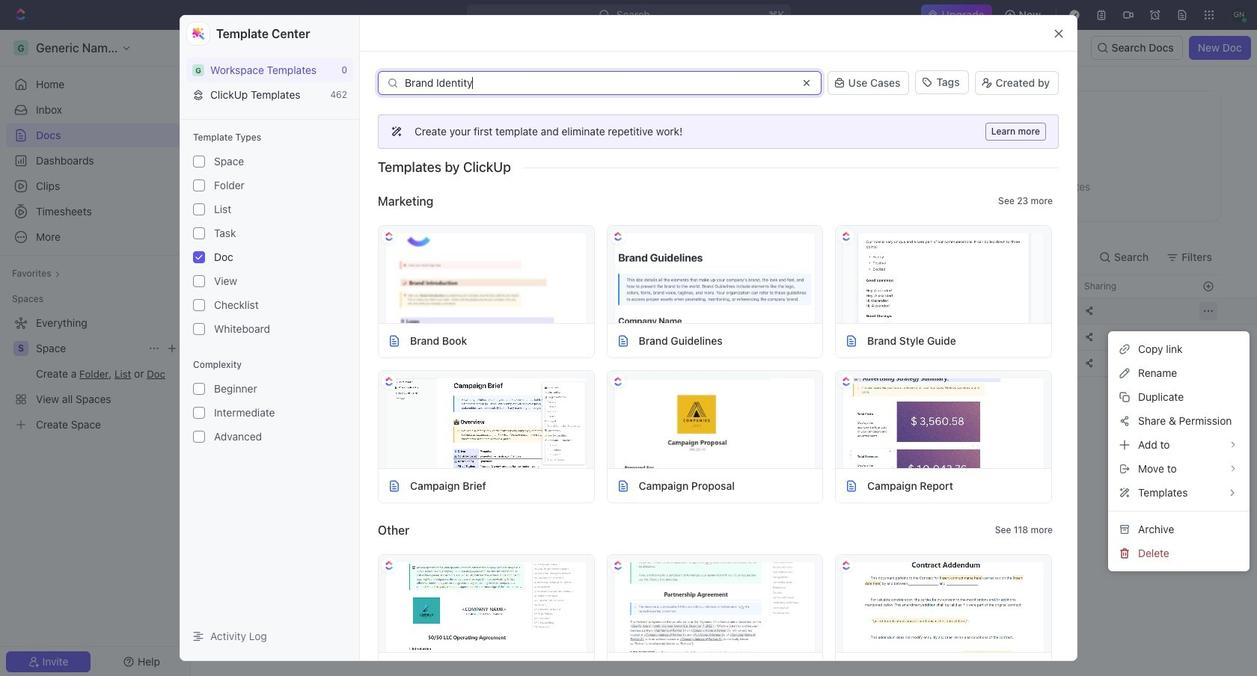 Task type: locate. For each thing, give the bounding box(es) containing it.
Search templates... text field
[[405, 77, 792, 89]]

doc template element
[[388, 334, 401, 348], [617, 334, 630, 348], [845, 334, 859, 348], [388, 480, 401, 493], [617, 480, 630, 493], [845, 480, 859, 493]]

1 vertical spatial doc template image
[[617, 480, 630, 493]]

no favorited docs image
[[694, 125, 754, 185]]

generic name's workspace, , element
[[192, 64, 204, 76]]

tab list
[[227, 240, 598, 275]]

1 doc template image from the top
[[617, 334, 630, 348]]

space, , element
[[13, 341, 28, 356]]

2 doc template image from the top
[[617, 480, 630, 493]]

doc template image
[[388, 334, 401, 348], [845, 334, 859, 348], [388, 480, 401, 493], [845, 480, 859, 493]]

cell
[[956, 299, 1076, 324], [210, 325, 227, 350], [956, 325, 1076, 350], [210, 351, 227, 377]]

doc template image
[[617, 334, 630, 348], [617, 480, 630, 493]]

0 vertical spatial doc template image
[[617, 334, 630, 348]]

row
[[210, 275, 1222, 299], [191, 298, 1258, 325], [210, 324, 1222, 351], [210, 350, 1222, 377]]

table
[[191, 275, 1258, 377]]

column header
[[210, 275, 227, 299]]



Task type: vqa. For each thing, say whether or not it's contained in the screenshot.
the doc template element
yes



Task type: describe. For each thing, give the bounding box(es) containing it.
sidebar navigation
[[0, 30, 191, 677]]



